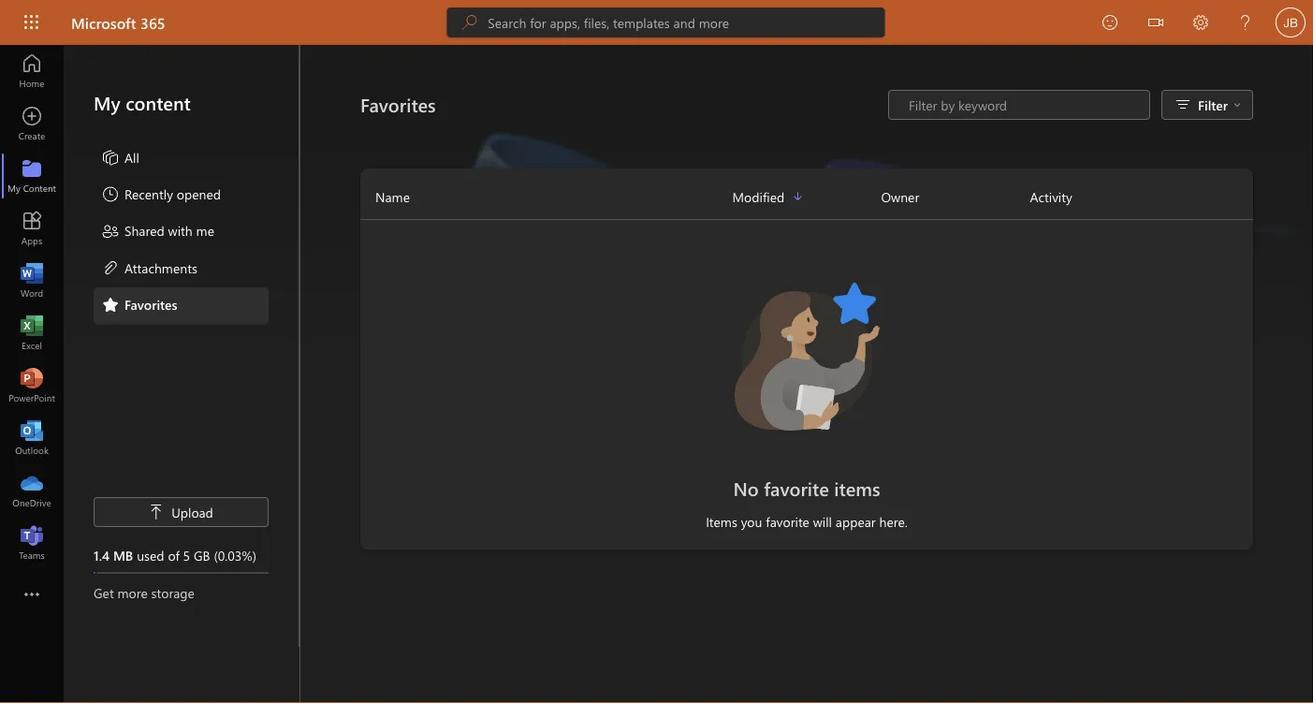 Task type: vqa. For each thing, say whether or not it's contained in the screenshot.
Geometric color block image
no



Task type: describe. For each thing, give the bounding box(es) containing it.
365
[[140, 12, 165, 32]]

apps image
[[22, 219, 41, 238]]

shared with me
[[125, 222, 214, 239]]


[[1234, 101, 1242, 109]]

appear
[[836, 513, 876, 530]]

1.4 mb used of 5 gb (0.03%)
[[94, 546, 257, 564]]

modified
[[733, 188, 785, 205]]

modified button
[[733, 182, 882, 212]]

items you favorite will appear here.
[[706, 513, 908, 530]]

storage
[[151, 584, 195, 601]]

jb
[[1284, 15, 1299, 29]]

name
[[375, 188, 410, 205]]

row containing name
[[361, 182, 1254, 220]]

home image
[[22, 62, 41, 81]]

favorite inside items you favorite will appear here. status
[[766, 513, 810, 530]]

create image
[[22, 114, 41, 133]]

my content image
[[22, 167, 41, 185]]

microsoft 365
[[71, 12, 165, 32]]

Filter by keyword text field
[[907, 96, 1141, 114]]

gb
[[194, 546, 210, 564]]

all
[[125, 148, 139, 166]]

owner
[[882, 188, 920, 205]]

opened
[[177, 185, 221, 202]]

my content
[[94, 90, 191, 115]]

filter 
[[1199, 96, 1242, 113]]


[[1149, 15, 1164, 30]]

no
[[734, 476, 759, 501]]

of
[[168, 546, 180, 564]]

recently opened
[[125, 185, 221, 202]]

application containing my content
[[0, 45, 1314, 703]]

empty state icon image
[[723, 272, 891, 441]]

with
[[168, 222, 193, 239]]

view more apps image
[[22, 586, 41, 605]]

menu inside my content left pane navigation "navigation"
[[94, 140, 269, 324]]

recently
[[125, 185, 173, 202]]

jb button
[[1269, 0, 1314, 45]]

 button
[[1134, 0, 1179, 48]]

Search box. Suggestions appear as you type. search field
[[488, 7, 885, 37]]

get
[[94, 584, 114, 601]]

recently opened element
[[101, 185, 221, 207]]

5
[[183, 546, 190, 564]]

excel image
[[22, 324, 41, 343]]

mb
[[113, 546, 133, 564]]

content
[[126, 90, 191, 115]]

favorite inside no favorite items status
[[764, 476, 829, 501]]

items
[[835, 476, 881, 501]]

more
[[118, 584, 148, 601]]

name button
[[361, 182, 733, 212]]

outlook image
[[22, 429, 41, 448]]

(0.03%)
[[214, 546, 257, 564]]

favorites element
[[101, 295, 177, 317]]



Task type: locate. For each thing, give the bounding box(es) containing it.
1 vertical spatial favorites
[[125, 295, 177, 313]]

upload
[[172, 503, 213, 521]]

favorite left will
[[766, 513, 810, 530]]

0 vertical spatial favorite
[[764, 476, 829, 501]]

1.4
[[94, 546, 110, 564]]

0 horizontal spatial favorites
[[125, 295, 177, 313]]

will
[[813, 513, 832, 530]]

teams image
[[22, 534, 41, 552]]

status
[[889, 90, 1151, 120]]

no favorite items
[[734, 476, 881, 501]]

owner button
[[882, 182, 1031, 212]]

None search field
[[447, 7, 885, 37]]

onedrive image
[[22, 481, 41, 500]]

activity, column 4 of 4 column header
[[1031, 182, 1254, 212]]

1 horizontal spatial favorites
[[361, 92, 436, 117]]

attachments
[[125, 259, 197, 276]]

shared with me element
[[101, 221, 214, 244]]

word image
[[22, 272, 41, 290]]

activity
[[1031, 188, 1073, 205]]

my
[[94, 90, 120, 115]]

all element
[[101, 148, 139, 170]]

get more storage
[[94, 584, 195, 601]]

here.
[[880, 513, 908, 530]]

favorites
[[361, 92, 436, 117], [125, 295, 177, 313]]

attachments element
[[101, 258, 197, 280]]

1 vertical spatial favorite
[[766, 513, 810, 530]]

filter
[[1199, 96, 1229, 113]]

row
[[361, 182, 1254, 220]]

0 vertical spatial favorites
[[361, 92, 436, 117]]

menu containing all
[[94, 140, 269, 324]]

powerpoint image
[[22, 376, 41, 395]]

used
[[137, 546, 164, 564]]

you
[[741, 513, 763, 530]]

navigation
[[0, 45, 64, 569]]

no favorite items status
[[584, 475, 1031, 501]]

microsoft
[[71, 12, 136, 32]]

favorite
[[764, 476, 829, 501], [766, 513, 810, 530]]


[[149, 505, 164, 520]]

 upload
[[149, 503, 213, 521]]

menu
[[94, 140, 269, 324]]

items
[[706, 513, 738, 530]]

items you favorite will appear here. status
[[584, 513, 1031, 531]]

get more storage button
[[94, 583, 269, 602]]

favorite up 'items you favorite will appear here.'
[[764, 476, 829, 501]]

shared
[[125, 222, 165, 239]]

my content left pane navigation navigation
[[64, 45, 300, 647]]

favorites down attachments element
[[125, 295, 177, 313]]

me
[[196, 222, 214, 239]]

application
[[0, 45, 1314, 703]]

favorites up name
[[361, 92, 436, 117]]

microsoft 365 banner
[[0, 0, 1314, 48]]

favorites inside menu
[[125, 295, 177, 313]]



